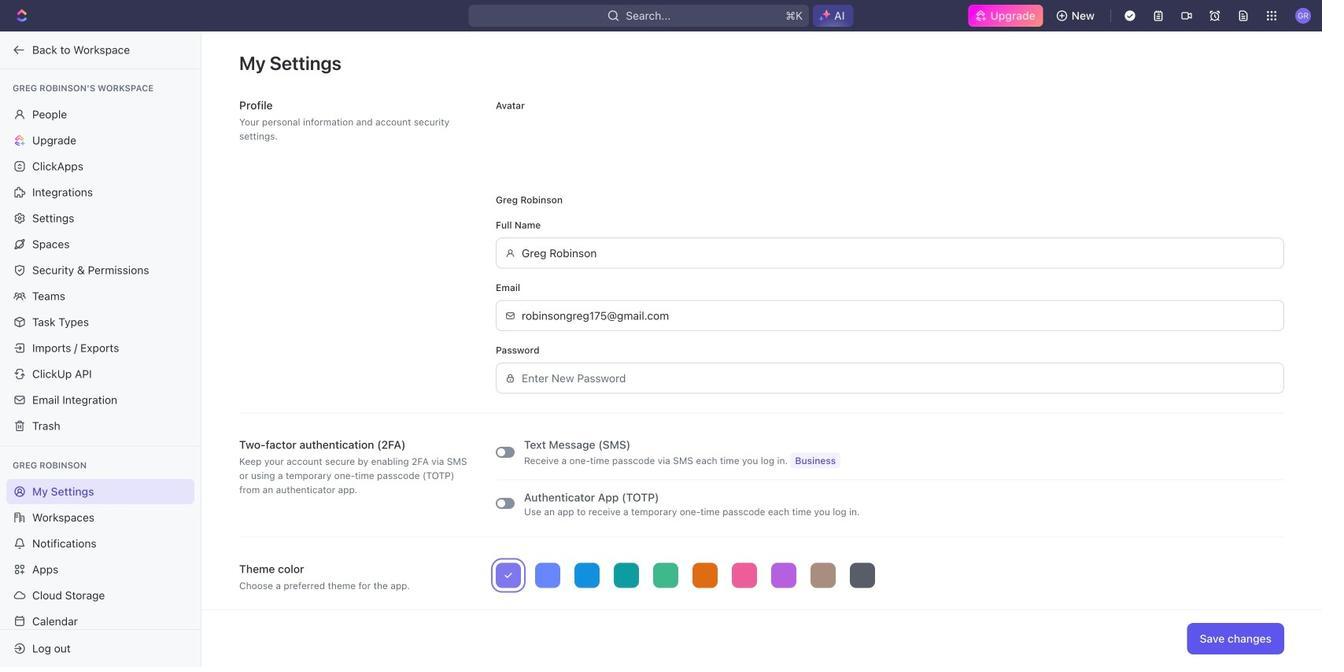 Task type: locate. For each thing, give the bounding box(es) containing it.
1 option from the left
[[496, 563, 521, 588]]

Enter Email text field
[[522, 301, 1275, 331]]

8 option from the left
[[771, 563, 797, 588]]

5 option from the left
[[653, 563, 679, 588]]

Enter Username text field
[[522, 239, 1275, 268]]

4 option from the left
[[614, 563, 639, 588]]

10 option from the left
[[850, 563, 875, 588]]

list box
[[496, 563, 1285, 588]]

option
[[496, 563, 521, 588], [535, 563, 560, 588], [575, 563, 600, 588], [614, 563, 639, 588], [653, 563, 679, 588], [693, 563, 718, 588], [732, 563, 757, 588], [771, 563, 797, 588], [811, 563, 836, 588], [850, 563, 875, 588]]

Enter New Password text field
[[522, 364, 1275, 393]]

9 option from the left
[[811, 563, 836, 588]]



Task type: vqa. For each thing, say whether or not it's contained in the screenshot.
10th option from left
yes



Task type: describe. For each thing, give the bounding box(es) containing it.
2 option from the left
[[535, 563, 560, 588]]

3 option from the left
[[575, 563, 600, 588]]

6 option from the left
[[693, 563, 718, 588]]

available on business plans or higher element
[[791, 453, 841, 469]]

7 option from the left
[[732, 563, 757, 588]]



